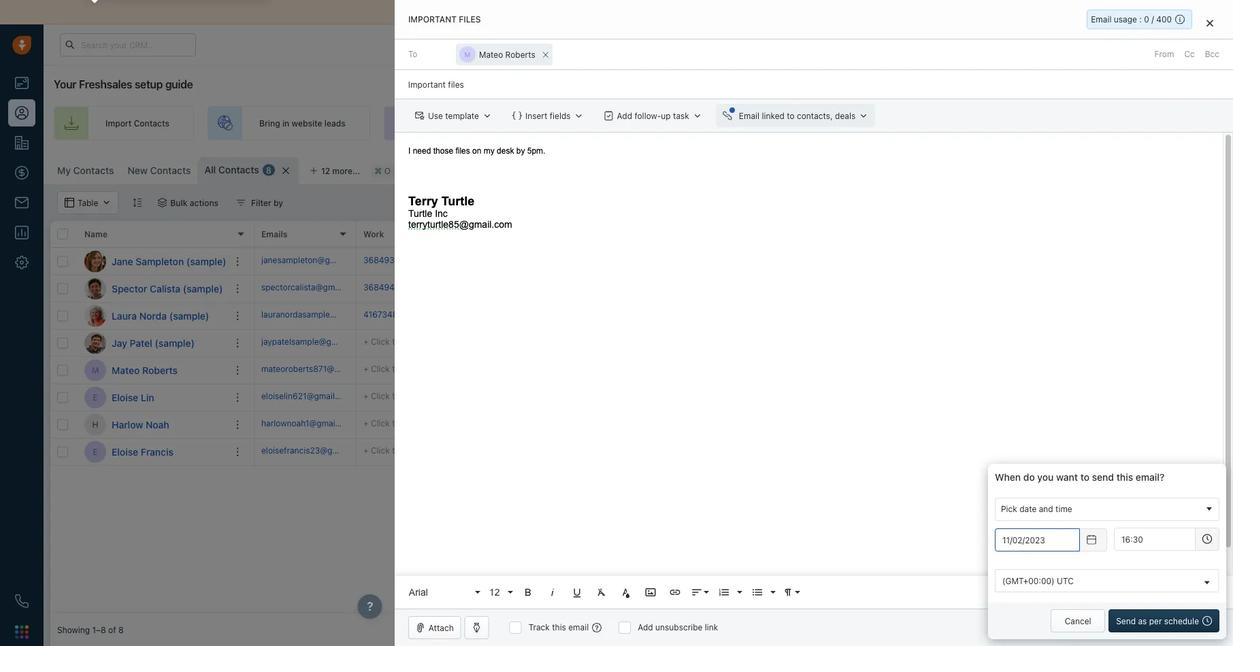 Task type: describe. For each thing, give the bounding box(es) containing it.
12 for 12 more...
[[321, 166, 330, 176]]

emails
[[262, 229, 288, 239]]

(sample) for jane sampleton (sample)
[[186, 256, 226, 267]]

roberts for mateo roberts ×
[[506, 50, 536, 59]]

lauranordasample@gmail.com link
[[262, 309, 377, 324]]

bring in website leads link
[[208, 106, 370, 140]]

all contacts 8
[[205, 164, 272, 176]]

harlow noah link
[[112, 418, 169, 432]]

press space to select this row. row containing eloise francis
[[50, 439, 255, 466]]

showing
[[57, 626, 90, 635]]

new
[[128, 165, 148, 176]]

3684945781
[[364, 283, 414, 292]]

contacts for all
[[219, 164, 259, 176]]

email?
[[1136, 472, 1165, 484]]

eloise for eloise francis
[[112, 447, 138, 458]]

click down 4167348672 link on the left of page
[[371, 337, 390, 347]]

jaypatelsample@gmail.com
[[262, 337, 366, 347]]

pick
[[1002, 505, 1018, 514]]

bcc
[[1206, 49, 1220, 59]]

(sample) for laura norda (sample)
[[169, 311, 209, 322]]

press space to select this row. row containing mateo roberts
[[50, 358, 255, 385]]

contacts for new
[[150, 165, 191, 176]]

in
[[283, 118, 290, 128]]

1–8
[[92, 626, 106, 635]]

send for send
[[1173, 624, 1192, 633]]

0 horizontal spatial this
[[552, 623, 567, 633]]

eloisefrancis23@gmail.com
[[262, 446, 367, 456]]

4167348672 link
[[364, 309, 413, 324]]

send as per schedule
[[1117, 617, 1200, 627]]

harlownoah1@gmail.com link
[[262, 418, 356, 433]]

-- text field
[[996, 529, 1081, 552]]

3684945781 link
[[364, 282, 414, 296]]

⌘ o
[[375, 166, 391, 176]]

norda
[[139, 311, 167, 322]]

clear formatting image
[[596, 587, 608, 599]]

press space to select this row. row containing lauranordasample@gmail.com
[[255, 303, 1227, 330]]

8 inside the all contacts 8
[[266, 165, 272, 175]]

italic (⌘i) image
[[547, 587, 559, 599]]

eloise for eloise lin
[[112, 392, 138, 403]]

utc
[[1058, 577, 1074, 586]]

create
[[777, 118, 803, 128]]

lauranordasample@gmail.com
[[262, 310, 377, 320]]

send email image
[[1099, 39, 1109, 51]]

(sample) for jay patel (sample)
[[155, 338, 195, 349]]

contacts for import
[[134, 118, 170, 128]]

(gmt+00:00)
[[1003, 577, 1055, 586]]

create sales sequence link
[[725, 106, 891, 140]]

insert
[[526, 111, 548, 121]]

press space to select this row. row containing spectorcalista@gmail.com
[[255, 276, 1227, 303]]

bulk actions
[[170, 198, 219, 208]]

draft saved
[[1085, 624, 1131, 633]]

send for send as per schedule
[[1117, 617, 1137, 627]]

deals
[[836, 111, 856, 121]]

eloisefrancis23@gmail.com link
[[262, 445, 367, 460]]

and
[[1040, 505, 1054, 514]]

j image for jane sampleton (sample)
[[84, 251, 106, 273]]

import for import contacts
[[106, 118, 132, 128]]

by
[[274, 198, 283, 208]]

press space to select this row. row containing harlow noah
[[50, 412, 255, 439]]

3684932360 link
[[364, 255, 415, 269]]

sales inside create sales sequence link
[[806, 118, 826, 128]]

import for import all your sales data
[[482, 6, 512, 18]]

to inside "route leads to your team" link
[[637, 118, 645, 128]]

track
[[529, 623, 550, 633]]

use template button
[[408, 104, 499, 127]]

my contacts
[[57, 165, 114, 176]]

spector calista (sample) link
[[112, 282, 223, 296]]

eloise francis
[[112, 447, 174, 458]]

press space to select this row. row containing spector calista (sample)
[[50, 276, 255, 303]]

jay patel (sample)
[[112, 338, 195, 349]]

bold (⌘b) image
[[522, 587, 534, 599]]

email for email linked to contacts, deals
[[739, 111, 760, 121]]

phone element
[[8, 588, 35, 616]]

email linked to contacts, deals
[[739, 111, 856, 121]]

1 horizontal spatial this
[[1117, 472, 1134, 484]]

jay patel (sample) link
[[112, 337, 195, 350]]

4 link
[[1161, 31, 1183, 55]]

grid containing jane sampleton (sample)
[[50, 220, 1227, 614]]

contacts for my
[[73, 165, 114, 176]]

application containing arial
[[395, 133, 1234, 609]]

click down the jaypatelsample@gmail.com + click to add
[[371, 365, 390, 374]]

route leads to your team link
[[537, 106, 712, 140]]

to inside email linked to contacts, deals button
[[787, 111, 795, 121]]

eloiselin621@gmail.com link
[[262, 391, 354, 405]]

mateoroberts871@gmail.com link
[[262, 364, 374, 378]]

spectorcalista@gmail.com 3684945781
[[262, 283, 414, 292]]

× link
[[539, 43, 553, 65]]

files
[[459, 15, 481, 24]]

import contacts
[[106, 118, 170, 128]]

website
[[292, 118, 322, 128]]

(gmt+00:00) utc link
[[996, 571, 1219, 592]]

setup
[[135, 78, 163, 91]]

×
[[542, 46, 550, 61]]

s image
[[84, 278, 106, 300]]

activity
[[487, 229, 516, 239]]

underline (⌘u) image
[[571, 587, 584, 599]]

add for add unsubscribe link
[[638, 623, 654, 633]]

cc
[[1185, 49, 1196, 59]]

route leads to your team
[[589, 118, 687, 128]]

to
[[408, 49, 418, 59]]

when do you want to send this email?
[[996, 472, 1165, 484]]

jane sampleton (sample)
[[112, 256, 226, 267]]

name row
[[50, 221, 255, 249]]

1 team from the left
[[479, 118, 499, 128]]

unordered list image
[[752, 587, 764, 599]]

ordered list image
[[718, 587, 731, 599]]

work
[[364, 229, 384, 239]]

use template
[[428, 111, 479, 121]]

press space to select this row. row containing mateoroberts871@gmail.com
[[255, 358, 1227, 385]]

eloise francis link
[[112, 446, 174, 459]]

click down mateoroberts871@gmail.com link
[[371, 392, 390, 401]]

spectorcalista@gmail.com
[[262, 283, 363, 292]]

use
[[428, 111, 443, 121]]

jane sampleton (sample) link
[[112, 255, 226, 269]]

12 for 12
[[490, 588, 500, 598]]

attach button
[[408, 617, 462, 640]]

of
[[108, 626, 116, 635]]

what's new image
[[1135, 41, 1145, 50]]

press space to select this row. row containing eloiselin621@gmail.com
[[255, 385, 1227, 412]]

2 horizontal spatial your
[[648, 118, 665, 128]]

usage
[[1115, 15, 1138, 24]]

container_wx8msf4aqz5i3rn1 image for filter by button
[[236, 198, 246, 208]]

mateo for mateo roberts ×
[[479, 50, 503, 59]]

press space to select this row. row containing eloisefrancis23@gmail.com
[[255, 439, 1227, 466]]

12 more... button
[[302, 161, 368, 180]]

4
[[1173, 33, 1179, 43]]

mateoroberts871@gmail.com
[[262, 365, 374, 374]]

actions
[[190, 198, 219, 208]]

press space to select this row. row containing jane sampleton (sample)
[[50, 249, 255, 276]]

mateo roberts ×
[[479, 46, 550, 61]]



Task type: vqa. For each thing, say whether or not it's contained in the screenshot.
Filter by button
yes



Task type: locate. For each thing, give the bounding box(es) containing it.
j image left jay at the bottom left of page
[[84, 333, 106, 354]]

l image
[[84, 305, 106, 327]]

0 horizontal spatial container_wx8msf4aqz5i3rn1 image
[[157, 198, 167, 208]]

4167348672
[[364, 310, 413, 320]]

insert link (⌘k) image
[[669, 587, 682, 599]]

1 horizontal spatial roberts
[[506, 50, 536, 59]]

press space to select this row. row containing eloise lin
[[50, 385, 255, 412]]

arial button
[[404, 580, 482, 607]]

bring in website leads
[[259, 118, 346, 128]]

this right 'send'
[[1117, 472, 1134, 484]]

12 inside "button"
[[321, 166, 330, 176]]

j image
[[84, 251, 106, 273], [84, 333, 106, 354]]

0 vertical spatial e
[[93, 393, 98, 403]]

to
[[787, 111, 795, 121], [637, 118, 645, 128], [392, 337, 400, 347], [392, 365, 400, 374], [392, 392, 400, 401], [392, 419, 400, 429], [392, 446, 400, 456], [1005, 448, 1013, 457], [1081, 472, 1090, 484]]

contacts right new
[[150, 165, 191, 176]]

filter by button
[[228, 191, 292, 215]]

roberts for mateo roberts
[[142, 365, 178, 376]]

0 horizontal spatial m
[[92, 366, 99, 376]]

phone image
[[15, 595, 29, 609]]

attach
[[429, 624, 454, 633]]

freshworks switcher image
[[15, 626, 29, 640]]

j image for jay patel (sample)
[[84, 333, 106, 354]]

click up eloisefrancis23@gmail.com + click to add
[[371, 419, 390, 429]]

add unsubscribe link
[[638, 623, 719, 633]]

import
[[482, 6, 512, 18], [106, 118, 132, 128]]

0 vertical spatial mateo
[[479, 50, 503, 59]]

8 up filter by
[[266, 165, 272, 175]]

e for eloise francis
[[93, 448, 98, 457]]

import down your freshsales setup guide
[[106, 118, 132, 128]]

mateo inside the mateo roberts ×
[[479, 50, 503, 59]]

2 container_wx8msf4aqz5i3rn1 image from the left
[[236, 198, 246, 208]]

+ click to add
[[364, 365, 417, 374], [364, 392, 417, 401], [364, 419, 417, 429], [977, 448, 1030, 457]]

my contacts button
[[50, 157, 121, 185], [57, 165, 114, 176]]

mateo inside "press space to select this row." row
[[112, 365, 140, 376]]

:
[[1140, 15, 1143, 24]]

2 row group from the left
[[255, 249, 1227, 466]]

1 horizontal spatial sales
[[806, 118, 826, 128]]

sampleton
[[136, 256, 184, 267]]

paragraph format image
[[782, 587, 795, 599]]

click
[[371, 337, 390, 347], [371, 365, 390, 374], [371, 392, 390, 401], [371, 419, 390, 429], [371, 446, 390, 456], [984, 448, 1003, 457]]

invite
[[436, 118, 457, 128]]

m inside × dialog
[[465, 50, 471, 58]]

send left as
[[1117, 617, 1137, 627]]

1 j image from the top
[[84, 251, 106, 273]]

janesampleton@gmail.com link
[[262, 255, 365, 269]]

1 vertical spatial j image
[[84, 333, 106, 354]]

1 vertical spatial sales
[[806, 118, 826, 128]]

task
[[673, 111, 690, 121]]

eloise left lin
[[112, 392, 138, 403]]

more...
[[333, 166, 360, 176]]

m left mateo roberts link
[[92, 366, 99, 376]]

12 button
[[485, 580, 515, 607]]

1 horizontal spatial import
[[482, 6, 512, 18]]

1 horizontal spatial 12
[[490, 588, 500, 598]]

this left the email
[[552, 623, 567, 633]]

1 horizontal spatial your
[[527, 6, 547, 18]]

close image
[[1207, 19, 1214, 27]]

harlow noah
[[112, 419, 169, 431]]

0 horizontal spatial team
[[479, 118, 499, 128]]

+ click to add for mateoroberts871@gmail.com
[[364, 365, 417, 374]]

1 vertical spatial 12
[[490, 588, 500, 598]]

0 horizontal spatial mateo
[[112, 365, 140, 376]]

2 j image from the top
[[84, 333, 106, 354]]

1 vertical spatial this
[[552, 623, 567, 633]]

add for add follow-up task
[[617, 111, 633, 121]]

eloisefrancis23@gmail.com + click to add
[[262, 446, 417, 456]]

0 horizontal spatial send
[[1117, 617, 1137, 627]]

press space to select this row. row containing harlownoah1@gmail.com
[[255, 412, 1227, 439]]

application
[[395, 133, 1234, 609]]

cell
[[459, 249, 561, 275], [561, 249, 663, 275], [663, 249, 765, 275], [765, 249, 868, 275], [868, 249, 970, 275], [970, 249, 1072, 275], [1072, 249, 1227, 275], [459, 276, 561, 302], [561, 276, 663, 302], [663, 276, 765, 302], [765, 276, 868, 302], [868, 276, 970, 302], [970, 276, 1072, 302], [1072, 276, 1227, 302], [459, 303, 561, 330], [561, 303, 663, 330], [663, 303, 765, 330], [765, 303, 868, 330], [868, 303, 970, 330], [970, 303, 1072, 330], [1072, 303, 1227, 330], [459, 330, 561, 357], [561, 330, 663, 357], [663, 330, 765, 357], [765, 330, 868, 357], [868, 330, 970, 357], [970, 330, 1072, 357], [1072, 330, 1227, 357], [459, 358, 561, 384], [561, 358, 663, 384], [663, 358, 765, 384], [765, 358, 868, 384], [868, 358, 970, 384], [970, 358, 1072, 384], [1072, 358, 1227, 384], [459, 385, 561, 411], [561, 385, 663, 411], [663, 385, 765, 411], [765, 385, 868, 411], [868, 385, 970, 411], [970, 385, 1072, 411], [1072, 385, 1227, 411], [459, 412, 561, 439], [561, 412, 663, 439], [663, 412, 765, 439], [765, 412, 868, 439], [868, 412, 970, 439], [970, 412, 1072, 439], [1072, 412, 1227, 439], [459, 439, 561, 466], [561, 439, 663, 466], [663, 439, 765, 466], [765, 439, 868, 466], [868, 439, 970, 466], [1072, 439, 1227, 466]]

0 vertical spatial eloise
[[112, 392, 138, 403]]

jay
[[112, 338, 127, 349]]

sequence
[[828, 118, 866, 128]]

cancel
[[1066, 617, 1092, 627]]

container_wx8msf4aqz5i3rn1 image left filter
[[236, 198, 246, 208]]

0 horizontal spatial 8
[[118, 626, 124, 635]]

+ click to add for harlownoah1@gmail.com
[[364, 419, 417, 429]]

1 e from the top
[[93, 393, 98, 403]]

(sample) for spector calista (sample)
[[183, 283, 223, 295]]

1 vertical spatial roberts
[[142, 365, 178, 376]]

0 vertical spatial email
[[1092, 15, 1112, 24]]

new contacts
[[128, 165, 191, 176]]

time
[[1056, 505, 1073, 514]]

0 horizontal spatial 12
[[321, 166, 330, 176]]

text color image
[[620, 587, 633, 599]]

0 vertical spatial 12
[[321, 166, 330, 176]]

12 inside popup button
[[490, 588, 500, 598]]

0 vertical spatial import
[[482, 6, 512, 18]]

contacts inside 'link'
[[134, 118, 170, 128]]

freshsales
[[79, 78, 132, 91]]

roberts left × link
[[506, 50, 536, 59]]

eloise lin link
[[112, 391, 154, 405]]

align image
[[691, 587, 703, 599]]

row group
[[50, 249, 255, 466], [255, 249, 1227, 466]]

0 vertical spatial 8
[[266, 165, 272, 175]]

1 vertical spatial add
[[638, 623, 654, 633]]

my
[[57, 165, 71, 176]]

your
[[54, 78, 76, 91]]

eloiselin621@gmail.com
[[262, 392, 354, 401]]

+ click to add for eloiselin621@gmail.com
[[364, 392, 417, 401]]

1 eloise from the top
[[112, 392, 138, 403]]

insert image (⌘p) image
[[645, 587, 657, 599]]

Write a subject line text field
[[395, 70, 1234, 99]]

(sample) right sampleton
[[186, 256, 226, 267]]

calista
[[150, 283, 181, 295]]

contacts right the my
[[73, 165, 114, 176]]

filter
[[251, 198, 272, 208]]

schedule
[[1165, 617, 1200, 627]]

fields
[[550, 111, 571, 121]]

send
[[1117, 617, 1137, 627], [1173, 624, 1192, 633]]

press space to select this row. row containing jaypatelsample@gmail.com
[[255, 330, 1227, 358]]

1 horizontal spatial add
[[638, 623, 654, 633]]

1 row group from the left
[[50, 249, 255, 466]]

row group containing janesampleton@gmail.com
[[255, 249, 1227, 466]]

e down h
[[93, 448, 98, 457]]

mateo roberts link
[[112, 364, 178, 378]]

0 horizontal spatial import
[[106, 118, 132, 128]]

eloise
[[112, 392, 138, 403], [112, 447, 138, 458]]

(sample) down spector calista (sample) link
[[169, 311, 209, 322]]

0 vertical spatial add
[[617, 111, 633, 121]]

× dialog
[[395, 0, 1234, 647]]

this
[[1117, 472, 1134, 484], [552, 623, 567, 633]]

8 right of
[[118, 626, 124, 635]]

next
[[466, 229, 484, 239]]

all contacts link
[[205, 163, 259, 177]]

press space to select this row. row containing janesampleton@gmail.com
[[255, 249, 1227, 276]]

all
[[205, 164, 216, 176]]

import all your sales data
[[482, 6, 596, 18]]

import inside 'link'
[[106, 118, 132, 128]]

(sample) right calista
[[183, 283, 223, 295]]

2 eloise from the top
[[112, 447, 138, 458]]

1 container_wx8msf4aqz5i3rn1 image from the left
[[157, 198, 167, 208]]

0 horizontal spatial your
[[460, 118, 477, 128]]

1 vertical spatial 8
[[118, 626, 124, 635]]

import left all
[[482, 6, 512, 18]]

name
[[84, 229, 108, 239]]

0 horizontal spatial sales
[[550, 6, 573, 18]]

0 vertical spatial j image
[[84, 251, 106, 273]]

2 team from the left
[[667, 118, 687, 128]]

1 vertical spatial e
[[93, 448, 98, 457]]

0 vertical spatial sales
[[550, 6, 573, 18]]

unsubscribe
[[656, 623, 703, 633]]

0 horizontal spatial leads
[[325, 118, 346, 128]]

⌘
[[375, 166, 382, 176]]

jane
[[112, 256, 133, 267]]

2 e from the top
[[93, 448, 98, 457]]

cancel button
[[1052, 610, 1106, 633]]

next activity
[[466, 229, 516, 239]]

1 vertical spatial import
[[106, 118, 132, 128]]

eloise down harlow at bottom left
[[112, 447, 138, 458]]

as
[[1139, 617, 1148, 627]]

mateo for mateo roberts
[[112, 365, 140, 376]]

1 horizontal spatial leads
[[614, 118, 635, 128]]

m
[[465, 50, 471, 58], [92, 366, 99, 376]]

None text field
[[557, 44, 560, 65], [1115, 528, 1197, 552], [557, 44, 560, 65], [1115, 528, 1197, 552]]

container_wx8msf4aqz5i3rn1 image
[[157, 198, 167, 208], [236, 198, 246, 208]]

1 horizontal spatial email
[[1092, 15, 1112, 24]]

per
[[1150, 617, 1163, 627]]

import contacts link
[[54, 106, 194, 140]]

leads right website at the left
[[325, 118, 346, 128]]

roberts inside the mateo roberts ×
[[506, 50, 536, 59]]

email inside button
[[739, 111, 760, 121]]

press space to select this row. row
[[50, 249, 255, 276], [255, 249, 1227, 276], [50, 276, 255, 303], [255, 276, 1227, 303], [50, 303, 255, 330], [255, 303, 1227, 330], [50, 330, 255, 358], [255, 330, 1227, 358], [50, 358, 255, 385], [255, 358, 1227, 385], [50, 385, 255, 412], [255, 385, 1227, 412], [50, 412, 255, 439], [255, 412, 1227, 439], [50, 439, 255, 466], [255, 439, 1227, 466]]

arial
[[409, 588, 428, 598]]

1 vertical spatial m
[[92, 366, 99, 376]]

mateo down files
[[479, 50, 503, 59]]

0 horizontal spatial roberts
[[142, 365, 178, 376]]

1 vertical spatial email
[[739, 111, 760, 121]]

link
[[705, 623, 719, 633]]

grid
[[50, 220, 1227, 614]]

o
[[385, 166, 391, 176]]

route
[[589, 118, 612, 128]]

create sales sequence
[[777, 118, 866, 128]]

leads right route on the left
[[614, 118, 635, 128]]

bring
[[259, 118, 280, 128]]

12
[[321, 166, 330, 176], [490, 588, 500, 598]]

click up when
[[984, 448, 1003, 457]]

send right per
[[1173, 624, 1192, 633]]

roberts down jay patel (sample) link
[[142, 365, 178, 376]]

roberts inside "press space to select this row." row
[[142, 365, 178, 376]]

track this email
[[529, 623, 589, 633]]

(sample) down the laura norda (sample) link
[[155, 338, 195, 349]]

email left linked
[[739, 111, 760, 121]]

container_wx8msf4aqz5i3rn1 image inside filter by button
[[236, 198, 246, 208]]

container_wx8msf4aqz5i3rn1 image for bulk actions button
[[157, 198, 167, 208]]

harlownoah1@gmail.com
[[262, 419, 356, 429]]

400
[[1157, 15, 1173, 24]]

pick date and time
[[1002, 505, 1073, 514]]

12 left more...
[[321, 166, 330, 176]]

contacts right all
[[219, 164, 259, 176]]

1 horizontal spatial mateo
[[479, 50, 503, 59]]

1 horizontal spatial 8
[[266, 165, 272, 175]]

email left the usage
[[1092, 15, 1112, 24]]

1 horizontal spatial send
[[1173, 624, 1192, 633]]

email for email usage : 0 / 400
[[1092, 15, 1112, 24]]

Search your CRM... text field
[[60, 33, 196, 57]]

1 horizontal spatial team
[[667, 118, 687, 128]]

email usage : 0 / 400
[[1092, 15, 1173, 24]]

click right eloisefrancis23@gmail.com
[[371, 446, 390, 456]]

12 left bold (⌘b) icon
[[490, 588, 500, 598]]

add left unsubscribe on the bottom right of page
[[638, 623, 654, 633]]

press space to select this row. row containing jay patel (sample)
[[50, 330, 255, 358]]

e for eloise lin
[[93, 393, 98, 403]]

template
[[446, 111, 479, 121]]

insert fields
[[526, 111, 571, 121]]

bulk
[[170, 198, 188, 208]]

do
[[1024, 472, 1036, 484]]

0 vertical spatial this
[[1117, 472, 1134, 484]]

team
[[479, 118, 499, 128], [667, 118, 687, 128]]

1 horizontal spatial container_wx8msf4aqz5i3rn1 image
[[236, 198, 246, 208]]

e up h
[[93, 393, 98, 403]]

1 vertical spatial mateo
[[112, 365, 140, 376]]

1 horizontal spatial m
[[465, 50, 471, 58]]

0 vertical spatial m
[[465, 50, 471, 58]]

jaypatelsample@gmail.com + click to add
[[262, 337, 417, 347]]

m inside "press space to select this row." row
[[92, 366, 99, 376]]

bulk actions button
[[149, 191, 228, 215]]

2 leads from the left
[[614, 118, 635, 128]]

add left follow-
[[617, 111, 633, 121]]

noah
[[146, 419, 169, 431]]

m down files
[[465, 50, 471, 58]]

roberts
[[506, 50, 536, 59], [142, 365, 178, 376]]

press space to select this row. row containing laura norda (sample)
[[50, 303, 255, 330]]

mateo roberts
[[112, 365, 178, 376]]

container_wx8msf4aqz5i3rn1 image inside bulk actions button
[[157, 198, 167, 208]]

mateo down jay at the bottom left of page
[[112, 365, 140, 376]]

contacts down the "setup"
[[134, 118, 170, 128]]

1 leads from the left
[[325, 118, 346, 128]]

pick date and time button
[[996, 498, 1220, 522]]

0 horizontal spatial email
[[739, 111, 760, 121]]

up
[[661, 111, 671, 121]]

all
[[515, 6, 525, 18]]

container_wx8msf4aqz5i3rn1 image left bulk
[[157, 198, 167, 208]]

j image left the jane
[[84, 251, 106, 273]]

row group containing jane sampleton (sample)
[[50, 249, 255, 466]]

0 vertical spatial roberts
[[506, 50, 536, 59]]

0 horizontal spatial add
[[617, 111, 633, 121]]

1 vertical spatial eloise
[[112, 447, 138, 458]]



